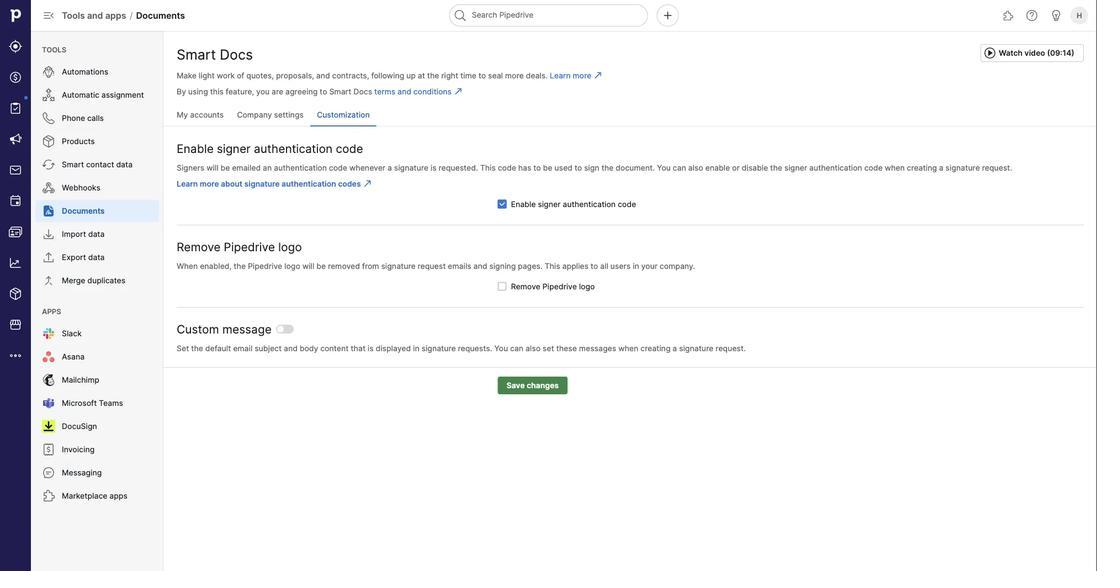 Task type: describe. For each thing, give the bounding box(es) containing it.
invoicing link
[[35, 439, 159, 461]]

learn more about signature authentication codes link
[[177, 173, 372, 189]]

messaging link
[[35, 462, 159, 484]]

2 vertical spatial signer
[[538, 199, 561, 209]]

merge duplicates
[[62, 276, 125, 285]]

1 vertical spatial remove pipedrive logo
[[511, 282, 595, 291]]

watch video (09:14) button
[[981, 44, 1084, 62]]

you
[[256, 87, 270, 96]]

1 vertical spatial enable signer authentication code
[[511, 199, 636, 209]]

has
[[518, 163, 532, 172]]

campaigns image
[[9, 133, 22, 146]]

2 horizontal spatial be
[[543, 163, 553, 172]]

export data
[[62, 253, 105, 262]]

watch video (09:14)
[[999, 48, 1075, 58]]

and left body
[[284, 344, 298, 353]]

contacts image
[[9, 225, 22, 239]]

authentication inside "link"
[[282, 179, 336, 188]]

custom
[[177, 322, 219, 336]]

0 vertical spatial docs
[[220, 46, 253, 63]]

save
[[507, 381, 525, 390]]

whenever
[[350, 163, 386, 172]]

(09:14)
[[1047, 48, 1075, 58]]

merge
[[62, 276, 85, 285]]

set
[[177, 344, 189, 353]]

phone calls
[[62, 114, 104, 123]]

color link image
[[363, 179, 372, 188]]

0 horizontal spatial remove pipedrive logo
[[177, 240, 302, 254]]

0 vertical spatial pipedrive
[[224, 240, 275, 254]]

email
[[233, 344, 253, 353]]

smart for smart contact data
[[62, 160, 84, 169]]

products link
[[35, 130, 159, 152]]

automatic
[[62, 90, 99, 100]]

color undefined image for documents
[[42, 204, 55, 218]]

company settings
[[237, 110, 304, 120]]

when
[[177, 261, 198, 271]]

mailchimp
[[62, 375, 99, 385]]

signers
[[177, 163, 204, 172]]

tools for tools
[[42, 45, 66, 54]]

sign
[[584, 163, 600, 172]]

0 vertical spatial signer
[[217, 141, 251, 155]]

accounts
[[190, 110, 224, 120]]

color undefined image for products
[[42, 135, 55, 148]]

my
[[177, 110, 188, 120]]

automatic assignment link
[[35, 84, 159, 106]]

smart docs
[[177, 46, 253, 63]]

about
[[221, 179, 243, 188]]

company.
[[660, 261, 695, 271]]

color undefined image for import data
[[42, 228, 55, 241]]

docusign
[[62, 422, 97, 431]]

activities image
[[9, 194, 22, 208]]

duplicates
[[87, 276, 125, 285]]

an
[[263, 163, 272, 172]]

contracts,
[[332, 71, 369, 80]]

marketplace
[[62, 491, 107, 501]]

color undefined image for asana
[[42, 350, 55, 363]]

1 vertical spatial request.
[[716, 344, 746, 353]]

0 vertical spatial request.
[[982, 163, 1013, 172]]

apps inside 'menu'
[[110, 491, 127, 501]]

body
[[300, 344, 318, 353]]

2 horizontal spatial a
[[939, 163, 944, 172]]

1 vertical spatial logo
[[284, 261, 300, 271]]

deals image
[[9, 71, 22, 84]]

sales inbox image
[[9, 163, 22, 177]]

automations
[[62, 67, 108, 76]]

1 vertical spatial signer
[[785, 163, 807, 172]]

webhooks link
[[35, 177, 159, 199]]

0 horizontal spatial when
[[619, 344, 639, 353]]

home image
[[7, 7, 24, 24]]

data inside smart contact data link
[[116, 160, 133, 169]]

at
[[418, 71, 425, 80]]

export
[[62, 253, 86, 262]]

slack
[[62, 329, 82, 338]]

phone
[[62, 114, 85, 123]]

enable
[[706, 163, 730, 172]]

learn more link
[[550, 71, 603, 80]]

emails
[[448, 261, 472, 271]]

smart for smart docs
[[177, 46, 216, 63]]

are
[[272, 87, 283, 96]]

color undefined image for messaging
[[42, 466, 55, 479]]

0 vertical spatial logo
[[278, 240, 302, 254]]

1 vertical spatial pipedrive
[[248, 261, 282, 271]]

my accounts
[[177, 110, 224, 120]]

the right enabled,
[[234, 261, 246, 271]]

h
[[1077, 11, 1082, 20]]

1 vertical spatial in
[[413, 344, 420, 353]]

apps
[[42, 307, 61, 316]]

1 horizontal spatial be
[[317, 261, 326, 271]]

to left sign
[[575, 163, 582, 172]]

Search Pipedrive field
[[449, 4, 648, 27]]

more for used
[[200, 179, 219, 188]]

these
[[556, 344, 577, 353]]

1 horizontal spatial documents
[[136, 10, 185, 21]]

users
[[611, 261, 631, 271]]

save changes
[[507, 381, 559, 390]]

tools for tools and apps / documents
[[62, 10, 85, 21]]

/
[[130, 10, 133, 21]]

emailed
[[232, 163, 261, 172]]

time
[[461, 71, 477, 80]]

color primary image inside learn more link
[[594, 71, 603, 80]]

request
[[418, 261, 446, 271]]

0 vertical spatial creating
[[907, 163, 937, 172]]

menu containing automations
[[31, 31, 163, 571]]

from
[[362, 261, 379, 271]]

signature inside "link"
[[244, 179, 280, 188]]

set
[[543, 344, 554, 353]]

more for deals.
[[573, 71, 592, 80]]

custom message
[[177, 322, 272, 336]]

document.
[[616, 163, 655, 172]]

color undefined image for automatic assignment
[[42, 88, 55, 102]]

1 horizontal spatial more
[[505, 71, 524, 80]]

used
[[555, 163, 573, 172]]

and left /
[[87, 10, 103, 21]]

pages.
[[518, 261, 543, 271]]

2 vertical spatial logo
[[579, 282, 595, 291]]

webhooks
[[62, 183, 100, 192]]

changes
[[527, 381, 559, 390]]

0 vertical spatial enable
[[177, 141, 214, 155]]

0 horizontal spatial can
[[510, 344, 524, 353]]

color undefined image for export data
[[42, 251, 55, 264]]

up
[[407, 71, 416, 80]]

asana link
[[35, 346, 159, 368]]

color primary image inside terms and conditions link
[[454, 87, 463, 96]]

learn more
[[550, 71, 592, 80]]

leads image
[[9, 40, 22, 53]]

using
[[188, 87, 208, 96]]

when enabled, the pipedrive logo will be removed from signature request emails and signing pages. this applies to all users in your company.
[[177, 261, 695, 271]]

data for import data
[[88, 229, 105, 239]]

microsoft teams link
[[35, 392, 159, 414]]

and up agreeing
[[316, 71, 330, 80]]

2 vertical spatial pipedrive
[[543, 282, 577, 291]]



Task type: vqa. For each thing, say whether or not it's contained in the screenshot.
video
yes



Task type: locate. For each thing, give the bounding box(es) containing it.
1 vertical spatial also
[[526, 344, 541, 353]]

color undefined image left products
[[42, 135, 55, 148]]

will right signers
[[207, 163, 219, 172]]

0 horizontal spatial enable
[[177, 141, 214, 155]]

0 vertical spatial enable signer authentication code
[[177, 141, 363, 155]]

color undefined image inside automations link
[[42, 65, 55, 78]]

signer
[[217, 141, 251, 155], [785, 163, 807, 172], [538, 199, 561, 209]]

requested.
[[439, 163, 478, 172]]

0 horizontal spatial be
[[221, 163, 230, 172]]

0 vertical spatial remove
[[177, 240, 221, 254]]

color undefined image up campaigns icon
[[9, 102, 22, 115]]

1 vertical spatial learn
[[177, 179, 198, 188]]

color undefined image left messaging
[[42, 466, 55, 479]]

enable
[[177, 141, 214, 155], [511, 199, 536, 209]]

1 horizontal spatial smart
[[177, 46, 216, 63]]

color undefined image inside mailchimp link
[[42, 373, 55, 387]]

calls
[[87, 114, 104, 123]]

export data link
[[35, 246, 159, 268]]

0 vertical spatial when
[[885, 163, 905, 172]]

invoicing
[[62, 445, 95, 454]]

tools down menu toggle icon in the left of the page
[[42, 45, 66, 54]]

color undefined image right deals icon at the top left of page
[[42, 65, 55, 78]]

requests.
[[458, 344, 492, 353]]

sales assistant image
[[1050, 9, 1063, 22]]

color undefined image for phone calls
[[42, 112, 55, 125]]

in left your
[[633, 261, 639, 271]]

signer up "emailed"
[[217, 141, 251, 155]]

work
[[217, 71, 235, 80]]

logo
[[278, 240, 302, 254], [284, 261, 300, 271], [579, 282, 595, 291]]

messages
[[579, 344, 616, 353]]

color undefined image left the import
[[42, 228, 55, 241]]

7 color undefined image from the top
[[42, 443, 55, 456]]

0 horizontal spatial you
[[494, 344, 508, 353]]

1 vertical spatial will
[[302, 261, 314, 271]]

color undefined image for automations
[[42, 65, 55, 78]]

h button
[[1069, 4, 1091, 27]]

of
[[237, 71, 244, 80]]

1 horizontal spatial in
[[633, 261, 639, 271]]

1 vertical spatial this
[[545, 261, 560, 271]]

menu
[[0, 0, 31, 571], [31, 31, 163, 571]]

color undefined image inside 'invoicing' link
[[42, 443, 55, 456]]

more inside learn more about signature authentication codes "link"
[[200, 179, 219, 188]]

enable signer authentication code up an
[[177, 141, 363, 155]]

1 vertical spatial data
[[88, 229, 105, 239]]

data right contact
[[116, 160, 133, 169]]

be left 'used' at top
[[543, 163, 553, 172]]

color undefined image inside documents "link"
[[42, 204, 55, 218]]

color undefined image inside merge duplicates link
[[42, 274, 55, 287]]

in
[[633, 261, 639, 271], [413, 344, 420, 353]]

color undefined image left merge
[[42, 274, 55, 287]]

terms and conditions link
[[374, 87, 463, 96]]

message
[[222, 322, 272, 336]]

customization
[[317, 110, 370, 120]]

apps down messaging link
[[110, 491, 127, 501]]

5 color undefined image from the top
[[42, 274, 55, 287]]

data
[[116, 160, 133, 169], [88, 229, 105, 239], [88, 253, 105, 262]]

can left the set
[[510, 344, 524, 353]]

docusign link
[[35, 415, 159, 437]]

0 horizontal spatial documents
[[62, 206, 105, 216]]

remove pipedrive logo down applies
[[511, 282, 595, 291]]

can left the enable
[[673, 163, 686, 172]]

color undefined image inside smart contact data link
[[42, 158, 55, 171]]

color undefined image left webhooks
[[42, 181, 55, 194]]

0 vertical spatial tools
[[62, 10, 85, 21]]

0 vertical spatial you
[[657, 163, 671, 172]]

color undefined image down apps
[[42, 327, 55, 340]]

more right seal
[[505, 71, 524, 80]]

mailchimp link
[[35, 369, 159, 391]]

data inside export data link
[[88, 253, 105, 262]]

marketplace image
[[9, 318, 22, 331]]

0 vertical spatial can
[[673, 163, 686, 172]]

color undefined image right sales inbox icon
[[42, 158, 55, 171]]

signer down 'used' at top
[[538, 199, 561, 209]]

color undefined image left phone
[[42, 112, 55, 125]]

color undefined image left the automatic
[[42, 88, 55, 102]]

0 horizontal spatial smart
[[62, 160, 84, 169]]

1 vertical spatial remove
[[511, 282, 541, 291]]

1 vertical spatial creating
[[641, 344, 671, 353]]

smart down products
[[62, 160, 84, 169]]

and down up
[[398, 87, 411, 96]]

also left the enable
[[688, 163, 703, 172]]

is right that
[[368, 344, 374, 353]]

enable up signers
[[177, 141, 214, 155]]

data for export data
[[88, 253, 105, 262]]

automations link
[[35, 61, 159, 83]]

right
[[441, 71, 458, 80]]

the right the set
[[191, 344, 203, 353]]

color undefined image inside import data link
[[42, 228, 55, 241]]

to left all
[[591, 261, 598, 271]]

the right disable at right top
[[771, 163, 783, 172]]

1 horizontal spatial you
[[657, 163, 671, 172]]

0 vertical spatial learn
[[550, 71, 571, 80]]

3 color undefined image from the top
[[42, 204, 55, 218]]

also left the set
[[526, 344, 541, 353]]

settings
[[274, 110, 304, 120]]

color undefined image inside export data link
[[42, 251, 55, 264]]

be left the removed
[[317, 261, 326, 271]]

0 vertical spatial also
[[688, 163, 703, 172]]

1 horizontal spatial remove
[[511, 282, 541, 291]]

1 horizontal spatial request.
[[982, 163, 1013, 172]]

color undefined image
[[42, 65, 55, 78], [42, 181, 55, 194], [42, 204, 55, 218], [42, 228, 55, 241], [42, 274, 55, 287], [42, 373, 55, 387], [42, 443, 55, 456], [42, 466, 55, 479], [42, 489, 55, 503]]

color undefined image inside messaging link
[[42, 466, 55, 479]]

1 horizontal spatial a
[[673, 344, 677, 353]]

color undefined image left export
[[42, 251, 55, 264]]

all
[[600, 261, 609, 271]]

you right document.
[[657, 163, 671, 172]]

more image
[[9, 349, 22, 362]]

documents up import data
[[62, 206, 105, 216]]

0 horizontal spatial this
[[480, 163, 496, 172]]

1 horizontal spatial signer
[[538, 199, 561, 209]]

quick help image
[[1026, 9, 1039, 22]]

data right export
[[88, 253, 105, 262]]

6 color undefined image from the top
[[42, 373, 55, 387]]

learn down signers
[[177, 179, 198, 188]]

products
[[62, 137, 95, 146]]

the right sign
[[602, 163, 614, 172]]

1 horizontal spatial docs
[[354, 87, 372, 96]]

color undefined image
[[42, 88, 55, 102], [9, 102, 22, 115], [42, 112, 55, 125], [42, 135, 55, 148], [42, 158, 55, 171], [42, 251, 55, 264], [42, 327, 55, 340], [42, 350, 55, 363], [42, 397, 55, 410], [42, 420, 55, 433]]

color undefined image inside microsoft teams link
[[42, 397, 55, 410]]

deals.
[[526, 71, 548, 80]]

disable
[[742, 163, 768, 172]]

0 horizontal spatial will
[[207, 163, 219, 172]]

messaging
[[62, 468, 102, 477]]

data right the import
[[88, 229, 105, 239]]

4 color undefined image from the top
[[42, 228, 55, 241]]

color undefined image left docusign
[[42, 420, 55, 433]]

color undefined image for microsoft teams
[[42, 397, 55, 410]]

import
[[62, 229, 86, 239]]

color undefined image inside docusign link
[[42, 420, 55, 433]]

2 color undefined image from the top
[[42, 181, 55, 194]]

smart inside smart contact data link
[[62, 160, 84, 169]]

1 vertical spatial you
[[494, 344, 508, 353]]

0 vertical spatial documents
[[136, 10, 185, 21]]

this right requested. at the top left of the page
[[480, 163, 496, 172]]

docs
[[220, 46, 253, 63], [354, 87, 372, 96]]

this right 'pages.'
[[545, 261, 560, 271]]

be up the about
[[221, 163, 230, 172]]

your
[[642, 261, 658, 271]]

smart contact data link
[[35, 154, 159, 176]]

0 horizontal spatial learn
[[177, 179, 198, 188]]

merge duplicates link
[[35, 270, 159, 292]]

proposals,
[[276, 71, 314, 80]]

data inside import data link
[[88, 229, 105, 239]]

smart down contracts,
[[329, 87, 352, 96]]

1 vertical spatial enable
[[511, 199, 536, 209]]

following
[[371, 71, 404, 80]]

tools right menu toggle icon in the left of the page
[[62, 10, 85, 21]]

this
[[480, 163, 496, 172], [545, 261, 560, 271]]

by
[[177, 87, 186, 96]]

is left requested. at the top left of the page
[[431, 163, 437, 172]]

seal
[[488, 71, 503, 80]]

0 vertical spatial smart
[[177, 46, 216, 63]]

documents right /
[[136, 10, 185, 21]]

and right emails
[[474, 261, 487, 271]]

2 vertical spatial data
[[88, 253, 105, 262]]

0 horizontal spatial more
[[200, 179, 219, 188]]

save changes button
[[498, 377, 568, 394]]

automatic assignment
[[62, 90, 144, 100]]

2 horizontal spatial more
[[573, 71, 592, 80]]

remove up when
[[177, 240, 221, 254]]

video
[[1025, 48, 1046, 58]]

to left seal
[[479, 71, 486, 80]]

or
[[732, 163, 740, 172]]

learn right deals.
[[550, 71, 571, 80]]

1 horizontal spatial when
[[885, 163, 905, 172]]

0 horizontal spatial request.
[[716, 344, 746, 353]]

enable signer authentication code down 'used' at top
[[511, 199, 636, 209]]

0 vertical spatial remove pipedrive logo
[[177, 240, 302, 254]]

9 color undefined image from the top
[[42, 489, 55, 503]]

terms and conditions
[[374, 87, 452, 96]]

products image
[[9, 287, 22, 300]]

learn more about signature authentication codes
[[177, 179, 361, 188]]

to right agreeing
[[320, 87, 327, 96]]

smart up make
[[177, 46, 216, 63]]

docs down make light work of quotes, proposals, and contracts, following up at the right time to seal more deals.
[[354, 87, 372, 96]]

color undefined image left microsoft
[[42, 397, 55, 410]]

0 vertical spatial will
[[207, 163, 219, 172]]

insights image
[[9, 256, 22, 270]]

also
[[688, 163, 703, 172], [526, 344, 541, 353]]

content
[[320, 344, 349, 353]]

1 vertical spatial tools
[[42, 45, 66, 54]]

color undefined image for webhooks
[[42, 181, 55, 194]]

default
[[205, 344, 231, 353]]

1 vertical spatial smart
[[329, 87, 352, 96]]

more right deals.
[[573, 71, 592, 80]]

1 vertical spatial is
[[368, 344, 374, 353]]

color undefined image for smart contact data
[[42, 158, 55, 171]]

1 vertical spatial docs
[[354, 87, 372, 96]]

color primary image
[[984, 46, 997, 60]]

color undefined image inside products 'link'
[[42, 135, 55, 148]]

0 vertical spatial apps
[[105, 10, 126, 21]]

enable signer authentication code
[[177, 141, 363, 155], [511, 199, 636, 209]]

1 horizontal spatial creating
[[907, 163, 937, 172]]

0 horizontal spatial also
[[526, 344, 541, 353]]

more
[[505, 71, 524, 80], [573, 71, 592, 80], [200, 179, 219, 188]]

more left the about
[[200, 179, 219, 188]]

0 horizontal spatial in
[[413, 344, 420, 353]]

code
[[336, 141, 363, 155], [329, 163, 347, 172], [498, 163, 516, 172], [865, 163, 883, 172], [618, 199, 636, 209]]

conditions
[[414, 87, 452, 96]]

and
[[87, 10, 103, 21], [316, 71, 330, 80], [398, 87, 411, 96], [474, 261, 487, 271], [284, 344, 298, 353]]

2 horizontal spatial smart
[[329, 87, 352, 96]]

0 horizontal spatial is
[[368, 344, 374, 353]]

pipedrive
[[224, 240, 275, 254], [248, 261, 282, 271], [543, 282, 577, 291]]

color undefined image for invoicing
[[42, 443, 55, 456]]

learn for learn more about signature authentication codes
[[177, 179, 198, 188]]

1 vertical spatial when
[[619, 344, 639, 353]]

1 horizontal spatial enable signer authentication code
[[511, 199, 636, 209]]

remove pipedrive logo
[[177, 240, 302, 254], [511, 282, 595, 291]]

menu toggle image
[[42, 9, 55, 22]]

2 horizontal spatial signer
[[785, 163, 807, 172]]

terms
[[374, 87, 396, 96]]

color undefined image for slack
[[42, 327, 55, 340]]

color undefined image inside webhooks link
[[42, 181, 55, 194]]

1 horizontal spatial can
[[673, 163, 686, 172]]

make
[[177, 71, 197, 80]]

this
[[210, 87, 224, 96]]

1 vertical spatial documents
[[62, 206, 105, 216]]

color primary image
[[594, 71, 603, 80], [454, 87, 463, 96], [498, 200, 507, 209], [498, 282, 507, 291]]

will left the removed
[[302, 261, 314, 271]]

color undefined image right "activities" icon
[[42, 204, 55, 218]]

marketplace apps link
[[35, 485, 159, 507]]

signer right disable at right top
[[785, 163, 807, 172]]

displayed
[[376, 344, 411, 353]]

1 horizontal spatial enable
[[511, 199, 536, 209]]

learn inside "link"
[[177, 179, 198, 188]]

1 horizontal spatial also
[[688, 163, 703, 172]]

1 horizontal spatial this
[[545, 261, 560, 271]]

light
[[199, 71, 215, 80]]

enable down has
[[511, 199, 536, 209]]

1 horizontal spatial will
[[302, 261, 314, 271]]

1 vertical spatial can
[[510, 344, 524, 353]]

0 vertical spatial is
[[431, 163, 437, 172]]

documents menu item
[[31, 200, 163, 222]]

color undefined image inside 'slack' link
[[42, 327, 55, 340]]

0 horizontal spatial enable signer authentication code
[[177, 141, 363, 155]]

color undefined image left the invoicing
[[42, 443, 55, 456]]

0 vertical spatial this
[[480, 163, 496, 172]]

8 color undefined image from the top
[[42, 466, 55, 479]]

0 horizontal spatial remove
[[177, 240, 221, 254]]

color undefined image for merge duplicates
[[42, 274, 55, 287]]

apps left /
[[105, 10, 126, 21]]

0 vertical spatial in
[[633, 261, 639, 271]]

agreeing
[[286, 87, 318, 96]]

pipedrive down applies
[[543, 282, 577, 291]]

watch
[[999, 48, 1023, 58]]

color undefined image for marketplace apps
[[42, 489, 55, 503]]

0 horizontal spatial docs
[[220, 46, 253, 63]]

you right requests.
[[494, 344, 508, 353]]

pipedrive up enabled,
[[224, 240, 275, 254]]

color undefined image inside asana link
[[42, 350, 55, 363]]

make light work of quotes, proposals, and contracts, following up at the right time to seal more deals.
[[177, 71, 550, 80]]

color undefined image for docusign
[[42, 420, 55, 433]]

contact
[[86, 160, 114, 169]]

creating
[[907, 163, 937, 172], [641, 344, 671, 353]]

subject
[[255, 344, 282, 353]]

feature,
[[226, 87, 254, 96]]

in right displayed
[[413, 344, 420, 353]]

color undefined image inside automatic assignment link
[[42, 88, 55, 102]]

color undefined image inside phone calls link
[[42, 112, 55, 125]]

tools inside 'menu'
[[42, 45, 66, 54]]

color undefined image left marketplace
[[42, 489, 55, 503]]

0 horizontal spatial signer
[[217, 141, 251, 155]]

1 horizontal spatial remove pipedrive logo
[[511, 282, 595, 291]]

0 vertical spatial data
[[116, 160, 133, 169]]

applies
[[563, 261, 589, 271]]

1 horizontal spatial is
[[431, 163, 437, 172]]

microsoft
[[62, 399, 97, 408]]

learn for learn more
[[550, 71, 571, 80]]

color undefined image left mailchimp
[[42, 373, 55, 387]]

quick add image
[[661, 9, 675, 22]]

to right has
[[534, 163, 541, 172]]

signers will be emailed an authentication code whenever a signature is requested. this code has to be used to sign the document. you can also enable or disable the signer authentication code when creating a signature request.
[[177, 163, 1013, 172]]

pipedrive right enabled,
[[248, 261, 282, 271]]

the right at
[[427, 71, 439, 80]]

color undefined image left asana on the bottom of page
[[42, 350, 55, 363]]

1 horizontal spatial learn
[[550, 71, 571, 80]]

docs up of
[[220, 46, 253, 63]]

enabled,
[[200, 261, 232, 271]]

0 horizontal spatial a
[[388, 163, 392, 172]]

remove pipedrive logo up enabled,
[[177, 240, 302, 254]]

remove down 'pages.'
[[511, 282, 541, 291]]

documents
[[136, 10, 185, 21], [62, 206, 105, 216]]

2 vertical spatial smart
[[62, 160, 84, 169]]

signature
[[394, 163, 429, 172], [946, 163, 980, 172], [244, 179, 280, 188], [381, 261, 416, 271], [422, 344, 456, 353], [679, 344, 714, 353]]

documents inside "link"
[[62, 206, 105, 216]]

assignment
[[102, 90, 144, 100]]

color undefined image inside marketplace apps link
[[42, 489, 55, 503]]

1 color undefined image from the top
[[42, 65, 55, 78]]

0 horizontal spatial creating
[[641, 344, 671, 353]]

color undefined image for mailchimp
[[42, 373, 55, 387]]



